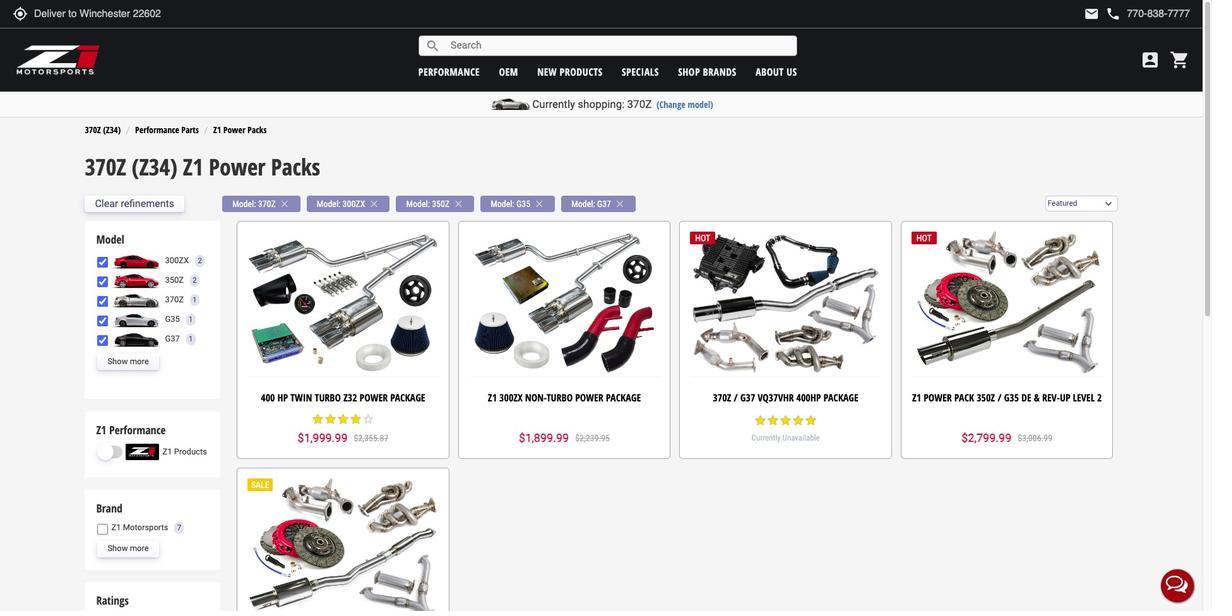Task type: locate. For each thing, give the bounding box(es) containing it.
5 model: from the left
[[572, 199, 595, 209]]

2 package from the left
[[606, 391, 641, 405]]

0 vertical spatial 1
[[193, 295, 197, 304]]

package up $2,239.95
[[606, 391, 641, 405]]

unavailable
[[783, 433, 820, 443]]

close
[[279, 198, 290, 209], [368, 198, 380, 209], [453, 198, 464, 209], [534, 198, 545, 209], [614, 198, 626, 209]]

packs
[[248, 124, 267, 136], [271, 152, 320, 183]]

2 more from the top
[[130, 544, 149, 553]]

z1 for z1 motorsports
[[111, 523, 121, 532]]

model: 370z close
[[232, 198, 290, 209]]

mail phone
[[1085, 6, 1121, 21]]

1
[[193, 295, 197, 304], [189, 315, 193, 324], [189, 334, 193, 343]]

show down infiniti g37 coupe sedan convertible v36 cv36 hv36 skyline 2008 2009 2010 2011 2012 2013 3.7l vq37vhr z1 motorsports image
[[108, 357, 128, 366]]

300zx for model:
[[343, 199, 365, 209]]

model: g35 close
[[491, 198, 545, 209]]

3 model: from the left
[[406, 199, 430, 209]]

300zx inside model: 300zx close
[[343, 199, 365, 209]]

motorsports
[[123, 523, 168, 532]]

model: for model: g37 close
[[572, 199, 595, 209]]

1 vertical spatial show
[[108, 544, 128, 553]]

1 show more button from the top
[[97, 354, 159, 370]]

1 horizontal spatial g37
[[597, 199, 611, 209]]

0 vertical spatial more
[[130, 357, 149, 366]]

0 vertical spatial (z34)
[[103, 124, 121, 136]]

parts
[[181, 124, 199, 136]]

2 show more button from the top
[[97, 541, 159, 557]]

g35
[[517, 199, 531, 209], [165, 314, 180, 324], [1004, 391, 1019, 405]]

show more button down z1 motorsports
[[97, 541, 159, 557]]

2 horizontal spatial package
[[824, 391, 859, 405]]

4 model: from the left
[[491, 199, 515, 209]]

currently down the star star star star star
[[752, 433, 781, 443]]

close for model: g35 close
[[534, 198, 545, 209]]

370z for 370z (z34) z1 power packs
[[85, 152, 126, 183]]

(z34) up refinements
[[132, 152, 177, 183]]

clear refinements
[[95, 198, 174, 210]]

non-
[[525, 391, 547, 405]]

0 horizontal spatial (z34)
[[103, 124, 121, 136]]

1 horizontal spatial packs
[[271, 152, 320, 183]]

search
[[425, 38, 441, 53]]

de
[[1022, 391, 1032, 405]]

nissan 300zx z32 1990 1991 1992 1993 1994 1995 1996 vg30dett vg30de twin turbo non turbo z1 motorsports image
[[111, 253, 162, 269]]

1 horizontal spatial package
[[606, 391, 641, 405]]

1 horizontal spatial 2
[[198, 256, 202, 265]]

1 close from the left
[[279, 198, 290, 209]]

package right 400hp
[[824, 391, 859, 405]]

2 horizontal spatial g37
[[741, 391, 755, 405]]

1 show more from the top
[[108, 357, 149, 366]]

about
[[756, 65, 784, 79]]

performance link
[[419, 65, 480, 79]]

2 turbo from the left
[[547, 391, 573, 405]]

1 vertical spatial packs
[[271, 152, 320, 183]]

star star star star star_border $1,999.99 $2,355.87
[[298, 413, 389, 444]]

g35 inside model: g35 close
[[517, 199, 531, 209]]

0 vertical spatial packs
[[248, 124, 267, 136]]

0 horizontal spatial g37
[[165, 334, 180, 343]]

z1 power packs link
[[213, 124, 267, 136]]

us
[[787, 65, 797, 79]]

2 / from the left
[[998, 391, 1002, 405]]

0 vertical spatial currently
[[532, 98, 575, 111]]

performance up z1 products at the left bottom of page
[[109, 422, 166, 437]]

$1,999.99
[[298, 431, 348, 444]]

currently for unavailable
[[752, 433, 781, 443]]

star
[[312, 413, 324, 426], [324, 413, 337, 426], [337, 413, 350, 426], [350, 413, 362, 426], [754, 414, 767, 427], [767, 414, 780, 427], [780, 414, 792, 427], [792, 414, 805, 427], [805, 414, 818, 427]]

400 hp twin turbo z32 power package
[[261, 391, 425, 405]]

1 vertical spatial currently
[[752, 433, 781, 443]]

turbo up $1,899.99 $2,239.95
[[547, 391, 573, 405]]

1 horizontal spatial (z34)
[[132, 152, 177, 183]]

specials
[[622, 65, 659, 79]]

$1,899.99 $2,239.95
[[519, 431, 610, 444]]

clear refinements button
[[85, 196, 184, 212]]

1 horizontal spatial 300zx
[[343, 199, 365, 209]]

package for z1
[[606, 391, 641, 405]]

model: inside model: 370z close
[[232, 199, 256, 209]]

model: inside model: g35 close
[[491, 199, 515, 209]]

show down z1 motorsports
[[108, 544, 128, 553]]

370z for 370z
[[165, 295, 184, 304]]

z1 power pack 350z / g35 de & rev-up level 2
[[912, 391, 1102, 405]]

z1 motorsports
[[111, 523, 168, 532]]

2 close from the left
[[368, 198, 380, 209]]

show for model
[[108, 357, 128, 366]]

z1 for z1 products
[[163, 447, 172, 457]]

1 horizontal spatial turbo
[[547, 391, 573, 405]]

show more button down infiniti g37 coupe sedan convertible v36 cv36 hv36 skyline 2008 2009 2010 2011 2012 2013 3.7l vq37vhr z1 motorsports image
[[97, 354, 159, 370]]

show more down z1 motorsports
[[108, 544, 149, 553]]

package right z32
[[390, 391, 425, 405]]

currently down new
[[532, 98, 575, 111]]

400hp
[[797, 391, 821, 405]]

2 vertical spatial 2
[[1098, 391, 1102, 405]]

power left the pack
[[924, 391, 952, 405]]

1 model: from the left
[[232, 199, 256, 209]]

2 vertical spatial 350z
[[977, 391, 995, 405]]

account_box link
[[1137, 50, 1164, 70]]

(z34) for 370z (z34)
[[103, 124, 121, 136]]

more
[[130, 357, 149, 366], [130, 544, 149, 553]]

$2,355.87
[[354, 433, 389, 443]]

vq37vhr
[[758, 391, 794, 405]]

nissan 350z z33 2003 2004 2005 2006 2007 2008 2009 vq35de 3.5l revup rev up vq35hr nismo z1 motorsports image
[[111, 272, 162, 289]]

turbo left z32
[[315, 391, 341, 405]]

twin
[[291, 391, 312, 405]]

model:
[[232, 199, 256, 209], [317, 199, 341, 209], [406, 199, 430, 209], [491, 199, 515, 209], [572, 199, 595, 209]]

show more
[[108, 357, 149, 366], [108, 544, 149, 553]]

2
[[198, 256, 202, 265], [193, 276, 197, 284], [1098, 391, 1102, 405]]

1 vertical spatial show more
[[108, 544, 149, 553]]

2 vertical spatial g37
[[741, 391, 755, 405]]

350z
[[432, 199, 450, 209], [165, 275, 184, 285], [977, 391, 995, 405]]

1 vertical spatial show more button
[[97, 541, 159, 557]]

level
[[1073, 391, 1095, 405]]

5 close from the left
[[614, 198, 626, 209]]

2 vertical spatial 300zx
[[500, 391, 523, 405]]

z1
[[213, 124, 221, 136], [183, 152, 203, 183], [488, 391, 497, 405], [912, 391, 922, 405], [96, 422, 106, 437], [163, 447, 172, 457], [111, 523, 121, 532]]

&
[[1034, 391, 1040, 405]]

1 vertical spatial g35
[[165, 314, 180, 324]]

1 right infiniti g37 coupe sedan convertible v36 cv36 hv36 skyline 2008 2009 2010 2011 2012 2013 3.7l vq37vhr z1 motorsports image
[[189, 334, 193, 343]]

1 right nissan 370z z34 2009 2010 2011 2012 2013 2014 2015 2016 2017 2018 2019 3.7l vq37vhr vhr nismo z1 motorsports image
[[193, 295, 197, 304]]

0 vertical spatial 350z
[[432, 199, 450, 209]]

performance left the parts
[[135, 124, 179, 136]]

star star star star star
[[754, 414, 818, 427]]

power right the parts
[[223, 124, 245, 136]]

nissan 370z z34 2009 2010 2011 2012 2013 2014 2015 2016 2017 2018 2019 3.7l vq37vhr vhr nismo z1 motorsports image
[[111, 292, 162, 308]]

1 vertical spatial 350z
[[165, 275, 184, 285]]

1 vertical spatial 1
[[189, 315, 193, 324]]

370z inside model: 370z close
[[258, 199, 276, 209]]

/ left vq37vhr at the bottom of the page
[[734, 391, 738, 405]]

/
[[734, 391, 738, 405], [998, 391, 1002, 405]]

Search search field
[[441, 36, 797, 56]]

model: inside model: 350z close
[[406, 199, 430, 209]]

performance
[[135, 124, 179, 136], [109, 422, 166, 437]]

1 horizontal spatial /
[[998, 391, 1002, 405]]

0 horizontal spatial turbo
[[315, 391, 341, 405]]

2 horizontal spatial g35
[[1004, 391, 1019, 405]]

new
[[538, 65, 557, 79]]

0 horizontal spatial package
[[390, 391, 425, 405]]

model: for model: 300zx close
[[317, 199, 341, 209]]

300zx
[[343, 199, 365, 209], [165, 256, 189, 265], [500, 391, 523, 405]]

(z34)
[[103, 124, 121, 136], [132, 152, 177, 183]]

1 vertical spatial g37
[[165, 334, 180, 343]]

z32
[[344, 391, 357, 405]]

(z34) left performance parts
[[103, 124, 121, 136]]

currently for shopping:
[[532, 98, 575, 111]]

2 vertical spatial 1
[[189, 334, 193, 343]]

1 vertical spatial performance
[[109, 422, 166, 437]]

4 close from the left
[[534, 198, 545, 209]]

0 vertical spatial 2
[[198, 256, 202, 265]]

1 horizontal spatial g35
[[517, 199, 531, 209]]

1 horizontal spatial 350z
[[432, 199, 450, 209]]

0 vertical spatial 300zx
[[343, 199, 365, 209]]

300zx for z1
[[500, 391, 523, 405]]

new products link
[[538, 65, 603, 79]]

power
[[223, 124, 245, 136], [209, 152, 266, 183], [360, 391, 388, 405], [575, 391, 604, 405], [924, 391, 952, 405]]

model: for model: 370z close
[[232, 199, 256, 209]]

z1 for z1 power pack 350z / g35 de & rev-up level 2
[[912, 391, 922, 405]]

products
[[174, 447, 207, 457]]

z1 300zx non-turbo power package
[[488, 391, 641, 405]]

2 model: from the left
[[317, 199, 341, 209]]

ratings
[[96, 593, 129, 608]]

2 horizontal spatial 300zx
[[500, 391, 523, 405]]

1 vertical spatial (z34)
[[132, 152, 177, 183]]

currently
[[532, 98, 575, 111], [752, 433, 781, 443]]

0 horizontal spatial 2
[[193, 276, 197, 284]]

0 vertical spatial show
[[108, 357, 128, 366]]

more down z1 motorsports
[[130, 544, 149, 553]]

show
[[108, 357, 128, 366], [108, 544, 128, 553]]

2 vertical spatial g35
[[1004, 391, 1019, 405]]

1 show from the top
[[108, 357, 128, 366]]

shop
[[678, 65, 700, 79]]

0 vertical spatial show more
[[108, 357, 149, 366]]

package
[[390, 391, 425, 405], [606, 391, 641, 405], [824, 391, 859, 405]]

z1 for z1 performance
[[96, 422, 106, 437]]

0 vertical spatial show more button
[[97, 354, 159, 370]]

z1 products
[[163, 447, 207, 457]]

more down infiniti g37 coupe sedan convertible v36 cv36 hv36 skyline 2008 2009 2010 2011 2012 2013 3.7l vq37vhr z1 motorsports image
[[130, 357, 149, 366]]

3 package from the left
[[824, 391, 859, 405]]

power up star_border
[[360, 391, 388, 405]]

turbo
[[315, 391, 341, 405], [547, 391, 573, 405]]

performance parts
[[135, 124, 199, 136]]

2 show more from the top
[[108, 544, 149, 553]]

show more down infiniti g37 coupe sedan convertible v36 cv36 hv36 skyline 2008 2009 2010 2011 2012 2013 3.7l vq37vhr z1 motorsports image
[[108, 357, 149, 366]]

1 vertical spatial 300zx
[[165, 256, 189, 265]]

model: inside model: 300zx close
[[317, 199, 341, 209]]

0 vertical spatial g35
[[517, 199, 531, 209]]

g37
[[597, 199, 611, 209], [165, 334, 180, 343], [741, 391, 755, 405]]

0 horizontal spatial currently
[[532, 98, 575, 111]]

1 more from the top
[[130, 357, 149, 366]]

shopping_cart link
[[1167, 50, 1190, 70]]

1 vertical spatial more
[[130, 544, 149, 553]]

3 close from the left
[[453, 198, 464, 209]]

package for 370z
[[824, 391, 859, 405]]

2 show from the top
[[108, 544, 128, 553]]

0 horizontal spatial /
[[734, 391, 738, 405]]

brands
[[703, 65, 737, 79]]

1 horizontal spatial currently
[[752, 433, 781, 443]]

1 right infiniti g35 coupe sedan v35 v36 skyline 2003 2004 2005 2006 2007 2008 3.5l vq35de revup rev up vq35hr z1 motorsports image
[[189, 315, 193, 324]]

1 vertical spatial 2
[[193, 276, 197, 284]]

account_box
[[1141, 50, 1161, 70]]

None checkbox
[[97, 257, 108, 267], [97, 276, 108, 287], [97, 296, 108, 307], [97, 315, 108, 326], [97, 335, 108, 346], [97, 524, 108, 535], [97, 257, 108, 267], [97, 276, 108, 287], [97, 296, 108, 307], [97, 315, 108, 326], [97, 335, 108, 346], [97, 524, 108, 535]]

0 vertical spatial g37
[[597, 199, 611, 209]]

370z for 370z / g37 vq37vhr 400hp package
[[713, 391, 732, 405]]

/ left "de"
[[998, 391, 1002, 405]]

show more button
[[97, 354, 159, 370], [97, 541, 159, 557]]

close for model: 370z close
[[279, 198, 290, 209]]

1 turbo from the left
[[315, 391, 341, 405]]

currently unavailable
[[752, 433, 820, 443]]

0 horizontal spatial packs
[[248, 124, 267, 136]]

model: inside model: g37 close
[[572, 199, 595, 209]]



Task type: describe. For each thing, give the bounding box(es) containing it.
performance parts link
[[135, 124, 199, 136]]

model: for model: 350z close
[[406, 199, 430, 209]]

show more button for brand
[[97, 541, 159, 557]]

shopping:
[[578, 98, 625, 111]]

z1 for z1 power packs
[[213, 124, 221, 136]]

turbo for twin
[[315, 391, 341, 405]]

(z34) for 370z (z34) z1 power packs
[[132, 152, 177, 183]]

$2,239.95
[[575, 433, 610, 443]]

my_location
[[13, 6, 28, 21]]

shop brands
[[678, 65, 737, 79]]

mail
[[1085, 6, 1100, 21]]

about us
[[756, 65, 797, 79]]

z1 for z1 300zx non-turbo power package
[[488, 391, 497, 405]]

(change
[[657, 99, 686, 111]]

350z inside model: 350z close
[[432, 199, 450, 209]]

370z (z34)
[[85, 124, 121, 136]]

2 horizontal spatial 2
[[1098, 391, 1102, 405]]

1 package from the left
[[390, 391, 425, 405]]

star_border
[[362, 413, 375, 426]]

1 / from the left
[[734, 391, 738, 405]]

0 vertical spatial performance
[[135, 124, 179, 136]]

1 for g37
[[189, 334, 193, 343]]

0 horizontal spatial g35
[[165, 314, 180, 324]]

model: for model: g35 close
[[491, 199, 515, 209]]

hp
[[277, 391, 288, 405]]

show more for brand
[[108, 544, 149, 553]]

1 for 370z
[[193, 295, 197, 304]]

370z (z34) z1 power packs
[[85, 152, 320, 183]]

infiniti g35 coupe sedan v35 v36 skyline 2003 2004 2005 2006 2007 2008 3.5l vq35de revup rev up vq35hr z1 motorsports image
[[111, 311, 162, 328]]

model)
[[688, 99, 713, 111]]

power up $2,239.95
[[575, 391, 604, 405]]

more for model
[[130, 357, 149, 366]]

mail link
[[1085, 6, 1100, 21]]

phone
[[1106, 6, 1121, 21]]

specials link
[[622, 65, 659, 79]]

z1 performance
[[96, 422, 166, 437]]

phone link
[[1106, 6, 1190, 21]]

370z (z34) link
[[85, 124, 121, 136]]

close for model: 300zx close
[[368, 198, 380, 209]]

performance
[[419, 65, 480, 79]]

model: g37 close
[[572, 198, 626, 209]]

2 for 350z
[[193, 276, 197, 284]]

$3,006.99
[[1018, 433, 1053, 443]]

close for model: 350z close
[[453, 198, 464, 209]]

z1 power packs
[[213, 124, 267, 136]]

show more button for model
[[97, 354, 159, 370]]

370z / g37 vq37vhr 400hp package
[[713, 391, 859, 405]]

$2,799.99 $3,006.99
[[962, 431, 1053, 444]]

clear
[[95, 198, 118, 210]]

model: 300zx close
[[317, 198, 380, 209]]

products
[[560, 65, 603, 79]]

up
[[1060, 391, 1071, 405]]

refinements
[[121, 198, 174, 210]]

2 for 300zx
[[198, 256, 202, 265]]

0 horizontal spatial 350z
[[165, 275, 184, 285]]

7
[[177, 523, 181, 532]]

shop brands link
[[678, 65, 737, 79]]

new products
[[538, 65, 603, 79]]

oem
[[499, 65, 518, 79]]

pack
[[955, 391, 975, 405]]

2 horizontal spatial 350z
[[977, 391, 995, 405]]

about us link
[[756, 65, 797, 79]]

z1 motorsports logo image
[[16, 44, 101, 76]]

show for brand
[[108, 544, 128, 553]]

oem link
[[499, 65, 518, 79]]

currently shopping: 370z (change model)
[[532, 98, 713, 111]]

rev-
[[1043, 391, 1060, 405]]

$2,799.99
[[962, 431, 1012, 444]]

close for model: g37 close
[[614, 198, 626, 209]]

model: 350z close
[[406, 198, 464, 209]]

370z for 370z (z34)
[[85, 124, 101, 136]]

shopping_cart
[[1170, 50, 1190, 70]]

400
[[261, 391, 275, 405]]

show more for model
[[108, 357, 149, 366]]

1 for g35
[[189, 315, 193, 324]]

$1,899.99
[[519, 431, 569, 444]]

infiniti g37 coupe sedan convertible v36 cv36 hv36 skyline 2008 2009 2010 2011 2012 2013 3.7l vq37vhr z1 motorsports image
[[111, 331, 162, 347]]

(change model) link
[[657, 99, 713, 111]]

turbo for non-
[[547, 391, 573, 405]]

more for brand
[[130, 544, 149, 553]]

model
[[96, 232, 124, 247]]

g37 inside model: g37 close
[[597, 199, 611, 209]]

0 horizontal spatial 300zx
[[165, 256, 189, 265]]

power down z1 power packs
[[209, 152, 266, 183]]

brand
[[96, 501, 123, 516]]



Task type: vqa. For each thing, say whether or not it's contained in the screenshot.


